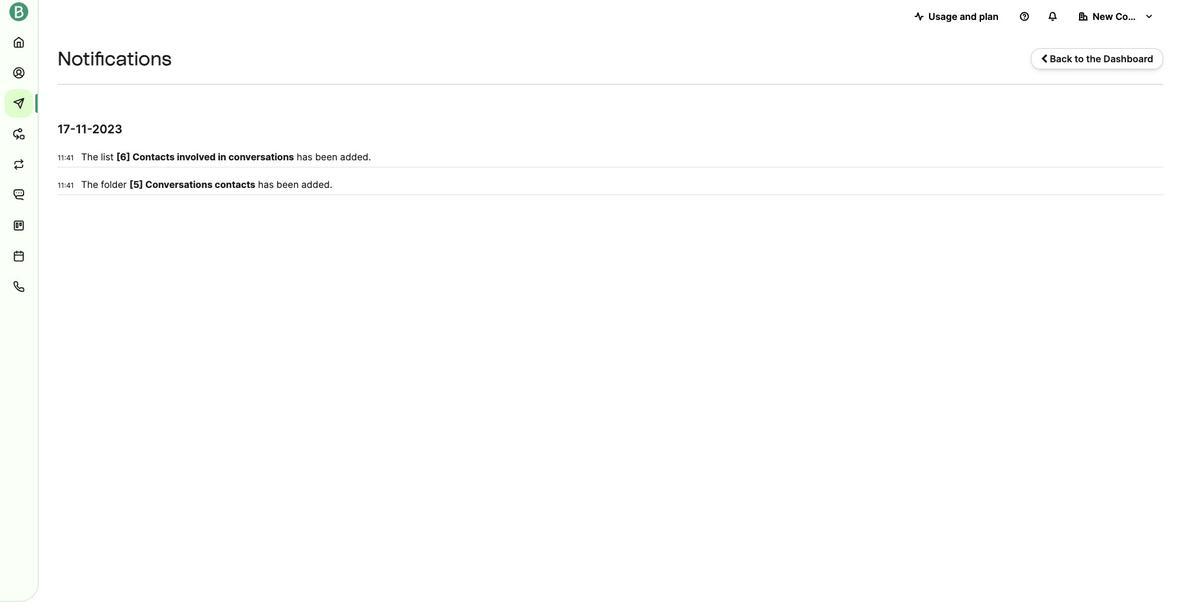 Task type: locate. For each thing, give the bounding box(es) containing it.
the left the folder
[[81, 179, 98, 191]]

[5]
[[129, 179, 143, 191]]

11:41 for the list
[[58, 154, 74, 162]]

1 horizontal spatial added.
[[340, 151, 371, 163]]

conversations
[[145, 179, 213, 191]]

0 vertical spatial 11:41
[[58, 154, 74, 162]]

usage
[[929, 11, 958, 22]]

has down conversations
[[258, 179, 274, 191]]

0 vertical spatial been
[[315, 151, 338, 163]]

the for the folder
[[81, 179, 98, 191]]

and
[[960, 11, 977, 22]]

the
[[1086, 53, 1101, 65]]

been
[[315, 151, 338, 163], [276, 179, 299, 191]]

1 the from the top
[[81, 151, 98, 163]]

back
[[1050, 53, 1072, 65]]

2023
[[92, 122, 122, 136]]

added.
[[340, 151, 371, 163], [301, 179, 332, 191]]

1 vertical spatial the
[[81, 179, 98, 191]]

1 horizontal spatial has
[[297, 151, 313, 163]]

the folder [5] conversations contacts has been added.
[[81, 179, 332, 191]]

has
[[297, 151, 313, 163], [258, 179, 274, 191]]

usage and plan button
[[905, 5, 1008, 28]]

the list [6] contacts involved in conversations has been added.
[[81, 151, 371, 163]]

11:41
[[58, 154, 74, 162], [58, 181, 74, 190]]

the
[[81, 151, 98, 163], [81, 179, 98, 191]]

11:41 for the folder
[[58, 181, 74, 190]]

chevron left image
[[1041, 54, 1048, 64]]

new company
[[1093, 11, 1159, 22]]

usage and plan
[[929, 11, 999, 22]]

0 vertical spatial the
[[81, 151, 98, 163]]

0 horizontal spatial added.
[[301, 179, 332, 191]]

1 11:41 from the top
[[58, 154, 74, 162]]

in
[[218, 151, 226, 163]]

1 vertical spatial 11:41
[[58, 181, 74, 190]]

1 vertical spatial has
[[258, 179, 274, 191]]

the left list
[[81, 151, 98, 163]]

has right conversations
[[297, 151, 313, 163]]

involved
[[177, 151, 216, 163]]

notifications
[[58, 48, 172, 70]]

conversations
[[228, 151, 294, 163]]

11:41 down the 17-
[[58, 154, 74, 162]]

11:41 left the folder
[[58, 181, 74, 190]]

2 11:41 from the top
[[58, 181, 74, 190]]

new
[[1093, 11, 1113, 22]]

1 vertical spatial been
[[276, 179, 299, 191]]

0 vertical spatial added.
[[340, 151, 371, 163]]

2 the from the top
[[81, 179, 98, 191]]



Task type: describe. For each thing, give the bounding box(es) containing it.
company
[[1116, 11, 1159, 22]]

back to the dashboard
[[1048, 53, 1153, 65]]

folder
[[101, 179, 127, 191]]

list
[[101, 151, 114, 163]]

the for the list
[[81, 151, 98, 163]]

0 horizontal spatial been
[[276, 179, 299, 191]]

0 vertical spatial has
[[297, 151, 313, 163]]

11-
[[76, 122, 92, 136]]

1 horizontal spatial been
[[315, 151, 338, 163]]

dashboard
[[1104, 53, 1153, 65]]

plan
[[979, 11, 999, 22]]

17-11-2023
[[58, 122, 122, 136]]

back to the dashboard link
[[1031, 48, 1163, 69]]

0 horizontal spatial has
[[258, 179, 274, 191]]

new company button
[[1069, 5, 1163, 28]]

17-
[[58, 122, 76, 136]]

1 vertical spatial added.
[[301, 179, 332, 191]]

[6]
[[116, 151, 130, 163]]

to
[[1075, 53, 1084, 65]]

contacts
[[215, 179, 255, 191]]

contacts
[[132, 151, 175, 163]]



Task type: vqa. For each thing, say whether or not it's contained in the screenshot.
first The from the bottom
yes



